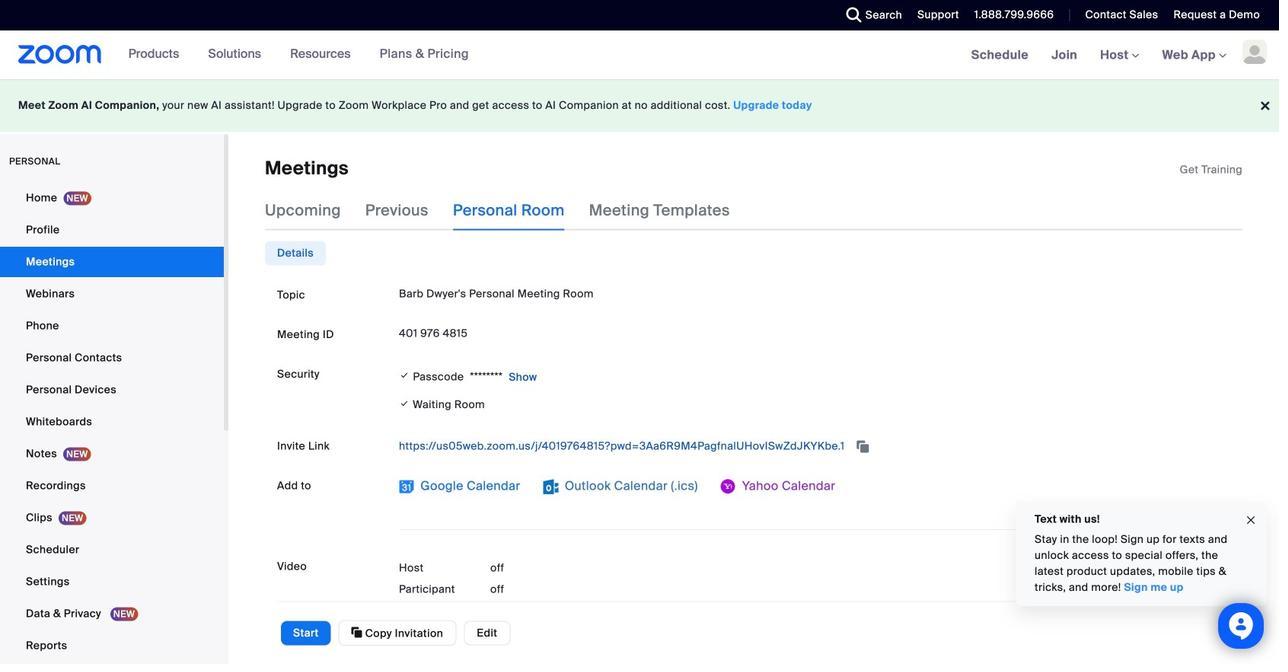 Task type: locate. For each thing, give the bounding box(es) containing it.
checked image
[[399, 396, 410, 412]]

meetings navigation
[[960, 30, 1279, 80]]

application
[[1180, 162, 1243, 177]]

close image
[[1245, 512, 1257, 529]]

copy url image
[[855, 441, 871, 452]]

footer
[[0, 79, 1279, 132]]

tab
[[265, 241, 326, 265]]

tab list
[[265, 241, 326, 265]]

banner
[[0, 30, 1279, 80]]

add to yahoo calendar image
[[721, 479, 736, 494]]

zoom logo image
[[18, 45, 102, 64]]



Task type: describe. For each thing, give the bounding box(es) containing it.
profile picture image
[[1243, 40, 1267, 64]]

tabs of meeting tab list
[[265, 191, 754, 230]]

add to outlook calendar (.ics) image
[[543, 479, 559, 494]]

personal menu menu
[[0, 183, 224, 662]]

copy image
[[351, 626, 362, 639]]

checked image
[[399, 368, 410, 383]]

add to google calendar image
[[399, 479, 414, 494]]

product information navigation
[[102, 30, 480, 79]]



Task type: vqa. For each thing, say whether or not it's contained in the screenshot.
TAB
yes



